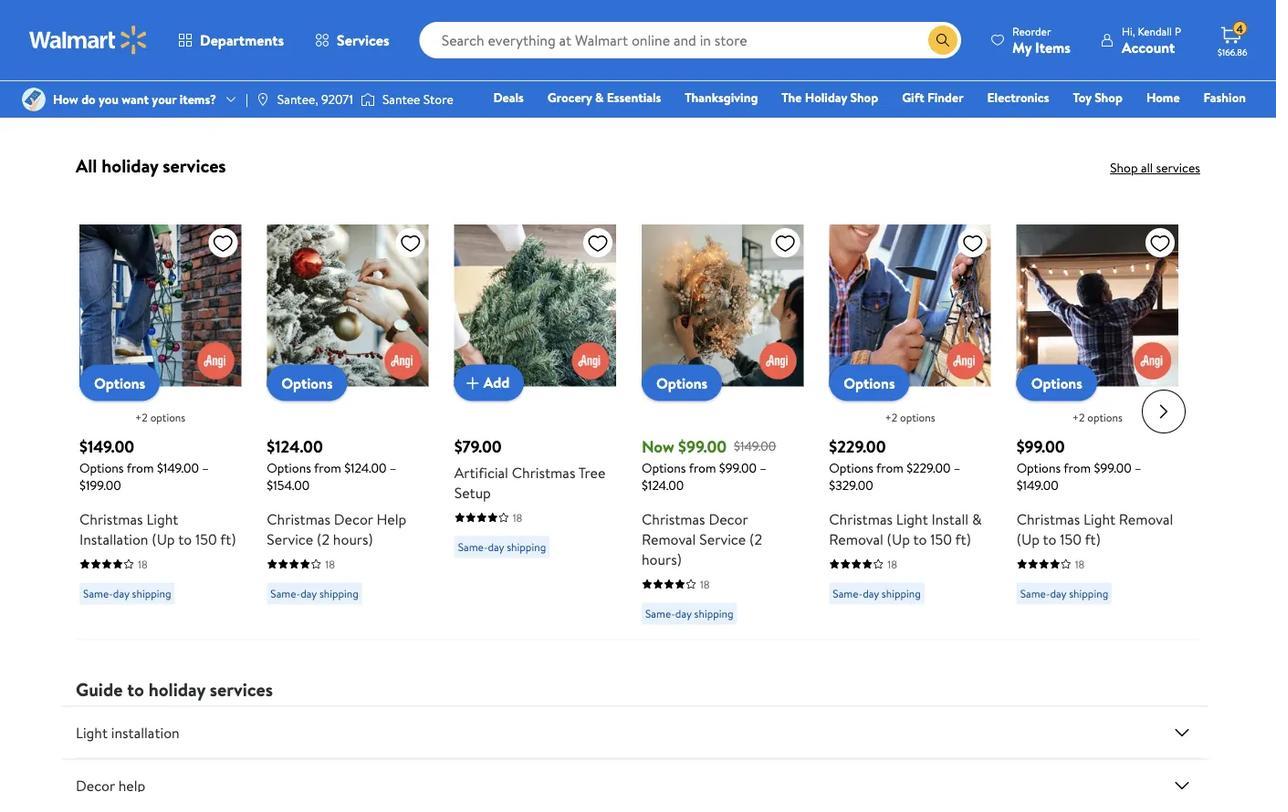 Task type: locate. For each thing, give the bounding box(es) containing it.
christmas left "tree"
[[512, 462, 576, 482]]

christmas inside christmas light installation (up to 150 ft)
[[79, 509, 143, 529]]

christmas down the $99.00 options from $99.00 – $149.00
[[1017, 509, 1080, 529]]

ft) for christmas light installation (up to 150 ft)
[[220, 529, 236, 549]]

1 horizontal spatial hours)
[[642, 549, 682, 569]]

product group containing now $99.00
[[642, 188, 804, 632]]

0 horizontal spatial &
[[595, 89, 604, 106]]

& right "install"
[[972, 509, 982, 529]]

decor down now $99.00 $149.00 options from $99.00 – $124.00
[[709, 509, 748, 529]]

shipping
[[507, 540, 546, 555], [132, 586, 171, 602], [319, 586, 359, 602], [882, 586, 921, 602], [1069, 586, 1109, 602], [694, 606, 734, 622]]

(2 for $99.00
[[750, 529, 762, 549]]

4 from from the left
[[877, 459, 904, 477]]

christmas decor help service (2 hours) image
[[267, 225, 429, 387]]

add to favorites list, christmas light removal (up to 150 ft) image
[[1150, 232, 1172, 255]]

from inside $229.00 options from $229.00 – $329.00
[[877, 459, 904, 477]]

0 vertical spatial your
[[582, 37, 614, 60]]

0 horizontal spatial removal
[[642, 529, 696, 549]]

2 options from the left
[[900, 410, 936, 425]]

options inside $149.00 options from $149.00 – $199.00
[[79, 459, 124, 477]]

removal for options
[[1119, 509, 1174, 529]]

fashion
[[1204, 89, 1246, 106]]

0 horizontal spatial +2 options
[[135, 410, 186, 425]]

service down $154.00
[[267, 529, 313, 549]]

hours)
[[333, 529, 373, 549], [642, 549, 682, 569]]

shop all services
[[1111, 159, 1201, 177]]

hours) inside the christmas decor removal service (2 hours)
[[642, 549, 682, 569]]

– for $124.00
[[390, 459, 397, 477]]

&
[[595, 89, 604, 106], [972, 509, 982, 529]]

add to favorites list, christmas light installation (up to 150 ft) image
[[212, 232, 234, 255]]

santee, 92071
[[277, 90, 353, 108]]

0 horizontal spatial (2
[[317, 529, 330, 549]]

walmart+
[[1192, 114, 1246, 132]]

2 horizontal spatial (up
[[1017, 529, 1040, 549]]

4 options link from the left
[[829, 365, 910, 401]]

1 horizontal spatial ft)
[[956, 529, 972, 549]]

services
[[337, 30, 390, 50]]

light for installation
[[147, 509, 178, 529]]

options up christmas light removal (up to 150 ft) at bottom right
[[1017, 459, 1061, 477]]

0 horizontal spatial options
[[150, 410, 186, 425]]

shipping down christmas decor help service (2 hours)
[[319, 586, 359, 602]]

from right '$329.00'
[[877, 459, 904, 477]]

services for all holiday services
[[163, 153, 226, 179]]

5 from from the left
[[1064, 459, 1091, 477]]

2 decor from the left
[[709, 509, 748, 529]]

+2 options up $149.00 options from $149.00 – $199.00
[[135, 410, 186, 425]]

2 horizontal spatial $124.00
[[642, 477, 684, 494]]

shop right toy
[[1095, 89, 1123, 106]]

– inside $149.00 options from $149.00 – $199.00
[[202, 459, 209, 477]]

christmas for christmas light installation (up to 150 ft)
[[79, 509, 143, 529]]

– up christmas light removal (up to 150 ft) at bottom right
[[1135, 459, 1142, 477]]

$149.00 inside now $99.00 $149.00 options from $99.00 – $124.00
[[734, 437, 776, 455]]

deals link
[[485, 88, 532, 107]]

options link up $149.00 options from $149.00 – $199.00
[[79, 365, 160, 401]]

0 vertical spatial $229.00
[[829, 435, 886, 458]]

light installation image
[[1172, 722, 1193, 744]]

options
[[150, 410, 186, 425], [900, 410, 936, 425], [1088, 410, 1123, 425]]

christmas light install & removal (up to 150 ft)
[[829, 509, 982, 549]]

same- down the christmas decor removal service (2 hours)
[[646, 606, 676, 622]]

1 +2 options from the left
[[135, 410, 186, 425]]

decor left help
[[334, 509, 373, 529]]

(2 inside the christmas decor removal service (2 hours)
[[750, 529, 762, 549]]

1 (up from the left
[[152, 529, 175, 549]]

(2 inside christmas decor help service (2 hours)
[[317, 529, 330, 549]]

1 horizontal spatial (2
[[750, 529, 762, 549]]

options
[[94, 373, 145, 393], [282, 373, 333, 393], [657, 373, 708, 393], [844, 373, 895, 393], [1032, 373, 1083, 393], [79, 459, 124, 477], [267, 459, 311, 477], [642, 459, 686, 477], [829, 459, 874, 477], [1017, 459, 1061, 477]]

|
[[246, 90, 248, 108]]

same-day shipping down installation
[[83, 586, 171, 602]]

tree
[[579, 462, 606, 482]]

shipping down christmas light removal (up to 150 ft) at bottom right
[[1069, 586, 1109, 602]]

decor inside christmas decor help service (2 hours)
[[334, 509, 373, 529]]

departments
[[200, 30, 284, 50]]

christmas for christmas light install & removal (up to 150 ft)
[[829, 509, 893, 529]]

2 horizontal spatial 150
[[1060, 529, 1082, 549]]

to right installation
[[178, 529, 192, 549]]

3 ft) from the left
[[1085, 529, 1101, 549]]

shipping down christmas light installation (up to 150 ft)
[[132, 586, 171, 602]]

day
[[488, 540, 504, 555], [113, 586, 129, 602], [301, 586, 317, 602], [863, 586, 879, 602], [1051, 586, 1067, 602], [676, 606, 692, 622]]

to inside christmas light installation (up to 150 ft)
[[178, 529, 192, 549]]

– up "install"
[[954, 459, 961, 477]]

$79.00 artificial christmas tree setup
[[454, 435, 606, 503]]

removal inside the christmas decor removal service (2 hours)
[[642, 529, 696, 549]]

0 horizontal spatial  image
[[256, 92, 270, 107]]

3 +2 options from the left
[[1073, 410, 1123, 425]]

1 product group from the left
[[79, 188, 241, 632]]

light installation
[[76, 723, 180, 743]]

options link up $124.00 options from $124.00 – $154.00
[[267, 365, 347, 401]]

4
[[1237, 21, 1244, 36]]

0 horizontal spatial 150
[[195, 529, 217, 549]]

day down the christmas decor removal service (2 hours)
[[676, 606, 692, 622]]

light down $149.00 options from $149.00 – $199.00
[[147, 509, 178, 529]]

reorder
[[1013, 23, 1052, 39]]

options up $229.00 options from $229.00 – $329.00
[[900, 410, 936, 425]]

santee,
[[277, 90, 318, 108]]

from inside the $99.00 options from $99.00 – $149.00
[[1064, 459, 1091, 477]]

to down the $99.00 options from $99.00 – $149.00
[[1043, 529, 1057, 549]]

5 product group from the left
[[829, 188, 991, 632]]

(up for christmas light installation (up to 150 ft)
[[152, 529, 175, 549]]

2 product group from the left
[[267, 188, 429, 632]]

one debit
[[1106, 114, 1168, 132]]

2 ft) from the left
[[956, 529, 972, 549]]

fashion link
[[1196, 88, 1255, 107]]

light left "install"
[[896, 509, 928, 529]]

light down the guide
[[76, 723, 108, 743]]

150 inside christmas light installation (up to 150 ft)
[[195, 529, 217, 549]]

0 horizontal spatial ft)
[[220, 529, 236, 549]]

light
[[147, 509, 178, 529], [896, 509, 928, 529], [1084, 509, 1116, 529], [76, 723, 108, 743]]

shipping down christmas light install & removal (up to 150 ft)
[[882, 586, 921, 602]]

1 vertical spatial &
[[972, 509, 982, 529]]

2 from from the left
[[314, 459, 341, 477]]

2 – from the left
[[390, 459, 397, 477]]

0 vertical spatial holiday
[[102, 153, 158, 179]]

1 horizontal spatial service
[[700, 529, 746, 549]]

(up
[[152, 529, 175, 549], [887, 529, 910, 549], [1017, 529, 1040, 549]]

1 horizontal spatial removal
[[829, 529, 884, 549]]

finder
[[928, 89, 964, 106]]

your right want
[[152, 90, 177, 108]]

$229.00
[[829, 435, 886, 458], [907, 459, 951, 477]]

$124.00 down now
[[642, 477, 684, 494]]

150 inside christmas light removal (up to 150 ft)
[[1060, 529, 1082, 549]]

3 options link from the left
[[642, 365, 722, 401]]

2 (2 from the left
[[750, 529, 762, 549]]

options link for options from $99.00 – $124.00
[[642, 365, 722, 401]]

your
[[582, 37, 614, 60], [152, 90, 177, 108]]

1 options link from the left
[[79, 365, 160, 401]]

ft) inside christmas light removal (up to 150 ft)
[[1085, 529, 1101, 549]]

service down now $99.00 $149.00 options from $99.00 – $124.00
[[700, 529, 746, 549]]

0 horizontal spatial +2
[[135, 410, 148, 425]]

light inside christmas light removal (up to 150 ft)
[[1084, 509, 1116, 529]]

150
[[195, 529, 217, 549], [931, 529, 952, 549], [1060, 529, 1082, 549]]

add to favorites list, artificial christmas tree setup image
[[587, 232, 609, 255]]

product group containing $124.00
[[267, 188, 429, 632]]

deals
[[493, 89, 524, 106]]

product group
[[79, 188, 241, 632], [267, 188, 429, 632], [454, 188, 616, 632], [642, 188, 804, 632], [829, 188, 991, 632], [1017, 188, 1179, 632]]

decor for options
[[334, 509, 373, 529]]

– inside $124.00 options from $124.00 – $154.00
[[390, 459, 397, 477]]

from inside $124.00 options from $124.00 – $154.00
[[314, 459, 341, 477]]

options down now
[[642, 459, 686, 477]]

(2 left help
[[317, 529, 330, 549]]

items?
[[180, 90, 216, 108]]

1 horizontal spatial $229.00
[[907, 459, 951, 477]]

4 product group from the left
[[642, 188, 804, 632]]

2 service from the left
[[700, 529, 746, 549]]

$149.00
[[79, 435, 134, 458], [734, 437, 776, 455], [157, 459, 199, 477], [1017, 477, 1059, 494]]

1 – from the left
[[202, 459, 209, 477]]

1 horizontal spatial (up
[[887, 529, 910, 549]]

christmas light install & removal (up to 150 ft) image
[[829, 225, 991, 387]]

+2 options up $229.00 options from $229.00 – $329.00
[[885, 410, 936, 425]]

1 horizontal spatial 150
[[931, 529, 952, 549]]

0 vertical spatial &
[[595, 89, 604, 106]]

+2 options for $229.00
[[885, 410, 936, 425]]

departments button
[[163, 18, 300, 62]]

+2 up $229.00 options from $229.00 – $329.00
[[885, 410, 898, 425]]

same- down installation
[[83, 586, 113, 602]]

from right $154.00
[[314, 459, 341, 477]]

hours) inside christmas decor help service (2 hours)
[[333, 529, 373, 549]]

options link up the $99.00 options from $99.00 – $149.00
[[1017, 365, 1097, 401]]

thanksgiving
[[685, 89, 758, 106]]

18 down $79.00 artificial christmas tree setup
[[513, 510, 523, 525]]

3 150 from the left
[[1060, 529, 1082, 549]]

options link up $229.00 options from $229.00 – $329.00
[[829, 365, 910, 401]]

$229.00 options from $229.00 – $329.00
[[829, 435, 961, 494]]

ft) for christmas light removal (up to 150 ft)
[[1085, 529, 1101, 549]]

2 horizontal spatial ft)
[[1085, 529, 1101, 549]]

0 horizontal spatial decor
[[334, 509, 373, 529]]

same-day shipping down setup
[[458, 540, 546, 555]]

registry
[[1036, 114, 1083, 132]]

hours) for options
[[333, 529, 373, 549]]

3 (up from the left
[[1017, 529, 1040, 549]]

service inside christmas decor help service (2 hours)
[[267, 529, 313, 549]]

from up the christmas decor removal service (2 hours)
[[689, 459, 716, 477]]

now
[[642, 435, 675, 458]]

from
[[127, 459, 154, 477], [314, 459, 341, 477], [689, 459, 716, 477], [877, 459, 904, 477], [1064, 459, 1091, 477]]

– up help
[[390, 459, 397, 477]]

1 decor from the left
[[334, 509, 373, 529]]

removal for $99.00
[[642, 529, 696, 549]]

& inside christmas light install & removal (up to 150 ft)
[[972, 509, 982, 529]]

services
[[163, 153, 226, 179], [1157, 159, 1201, 177], [210, 677, 273, 703]]

same- down christmas decor help service (2 hours)
[[271, 586, 301, 602]]

2 horizontal spatial +2 options
[[1073, 410, 1123, 425]]

$229.00 up '$329.00'
[[829, 435, 886, 458]]

service for options
[[267, 529, 313, 549]]

– inside now $99.00 $149.00 options from $99.00 – $124.00
[[760, 459, 767, 477]]

day down christmas decor help service (2 hours)
[[301, 586, 317, 602]]

(up left "install"
[[887, 529, 910, 549]]

– for $149.00
[[202, 459, 209, 477]]

– up christmas light installation (up to 150 ft)
[[202, 459, 209, 477]]

1 from from the left
[[127, 459, 154, 477]]

2 horizontal spatial +2
[[1073, 410, 1085, 425]]

1 ft) from the left
[[220, 529, 236, 549]]

0 horizontal spatial (up
[[152, 529, 175, 549]]

christmas for christmas decor help service (2 hours)
[[267, 509, 330, 529]]

1 horizontal spatial  image
[[361, 90, 375, 109]]

product group containing $79.00
[[454, 188, 616, 632]]

2 options link from the left
[[267, 365, 347, 401]]

options up $149.00 options from $149.00 – $199.00
[[150, 410, 186, 425]]

removal down the $99.00 options from $99.00 – $149.00
[[1119, 509, 1174, 529]]

3 product group from the left
[[454, 188, 616, 632]]

1 horizontal spatial your
[[582, 37, 614, 60]]

1 150 from the left
[[195, 529, 217, 549]]

same-
[[458, 540, 488, 555], [83, 586, 113, 602], [271, 586, 301, 602], [833, 586, 863, 602], [1021, 586, 1051, 602], [646, 606, 676, 622]]

2 horizontal spatial options
[[1088, 410, 1123, 425]]

2 horizontal spatial removal
[[1119, 509, 1174, 529]]

options up christmas decor help service (2 hours)
[[267, 459, 311, 477]]

christmas inside the christmas decor removal service (2 hours)
[[642, 509, 705, 529]]

options up the $99.00 options from $99.00 – $149.00
[[1088, 410, 1123, 425]]

how do you want your items?
[[53, 90, 216, 108]]

christmas down now $99.00 $149.00 options from $99.00 – $124.00
[[642, 509, 705, 529]]

(up inside christmas light removal (up to 150 ft)
[[1017, 529, 1040, 549]]

3 – from the left
[[760, 459, 767, 477]]

service for $99.00
[[700, 529, 746, 549]]

electronics
[[988, 89, 1050, 106]]

options link up now
[[642, 365, 722, 401]]

18 down installation
[[138, 556, 148, 572]]

light for removal
[[1084, 509, 1116, 529]]

options up $149.00 options from $149.00 – $199.00
[[94, 373, 145, 393]]

6 product group from the left
[[1017, 188, 1179, 632]]

options link for $229.00
[[829, 365, 910, 401]]

from for $124.00
[[314, 459, 341, 477]]

holiday up installation
[[149, 677, 205, 703]]

holiday right all
[[102, 153, 158, 179]]

decor
[[334, 509, 373, 529], [709, 509, 748, 529]]

add to favorites list, christmas decor help service (2 hours) image
[[400, 232, 422, 255]]

18 down christmas light removal (up to 150 ft) at bottom right
[[1075, 556, 1085, 572]]

1 service from the left
[[267, 529, 313, 549]]

0 horizontal spatial $229.00
[[829, 435, 886, 458]]

1 (2 from the left
[[317, 529, 330, 549]]

– for $229.00
[[954, 459, 961, 477]]

1 options from the left
[[150, 410, 186, 425]]

–
[[202, 459, 209, 477], [390, 459, 397, 477], [760, 459, 767, 477], [954, 459, 961, 477], [1135, 459, 1142, 477]]

next slide for product carousel list image
[[1142, 390, 1186, 434]]

service
[[267, 529, 313, 549], [700, 529, 746, 549]]

1 vertical spatial your
[[152, 90, 177, 108]]

ft) inside christmas light installation (up to 150 ft)
[[220, 529, 236, 549]]

christmas decor removal service (2 hours) image
[[642, 225, 804, 387]]

(up right installation
[[152, 529, 175, 549]]

2 +2 from the left
[[885, 410, 898, 425]]

0 horizontal spatial service
[[267, 529, 313, 549]]

5 – from the left
[[1135, 459, 1142, 477]]

18
[[513, 510, 523, 525], [138, 556, 148, 572], [325, 556, 335, 572], [888, 556, 898, 572], [1075, 556, 1085, 572], [700, 576, 710, 592]]

 image right |
[[256, 92, 270, 107]]

christmas inside christmas decor help service (2 hours)
[[267, 509, 330, 529]]

1 horizontal spatial &
[[972, 509, 982, 529]]

 image
[[361, 90, 375, 109], [256, 92, 270, 107]]

2 (up from the left
[[887, 529, 910, 549]]

18 down the christmas decor removal service (2 hours)
[[700, 576, 710, 592]]

18 down christmas light install & removal (up to 150 ft)
[[888, 556, 898, 572]]

shop
[[851, 89, 879, 106], [1095, 89, 1123, 106], [1111, 159, 1138, 177]]

$229.00 up "install"
[[907, 459, 951, 477]]

1 horizontal spatial +2 options
[[885, 410, 936, 425]]

(up inside christmas light installation (up to 150 ft)
[[152, 529, 175, 549]]

1 horizontal spatial decor
[[709, 509, 748, 529]]

options up christmas light install & removal (up to 150 ft)
[[829, 459, 874, 477]]

shop right holiday
[[851, 89, 879, 106]]

$124.00 up help
[[344, 459, 387, 477]]

removal inside christmas light removal (up to 150 ft)
[[1119, 509, 1174, 529]]

now $99.00 $149.00 options from $99.00 – $124.00
[[642, 435, 776, 494]]

shop left all
[[1111, 159, 1138, 177]]

christmas down the $199.00
[[79, 509, 143, 529]]

one
[[1106, 114, 1134, 132]]

options up installation
[[79, 459, 124, 477]]

service inside the christmas decor removal service (2 hours)
[[700, 529, 746, 549]]

2 150 from the left
[[931, 529, 952, 549]]

2 +2 options from the left
[[885, 410, 936, 425]]

1 horizontal spatial options
[[900, 410, 936, 425]]

christmas inside christmas light install & removal (up to 150 ft)
[[829, 509, 893, 529]]

– for $99.00
[[1135, 459, 1142, 477]]

decor help image
[[1172, 775, 1193, 793]]

& right 'grocery'
[[595, 89, 604, 106]]

 image right 92071
[[361, 90, 375, 109]]

add to cart image
[[462, 372, 484, 394]]

day down christmas light install & removal (up to 150 ft)
[[863, 586, 879, 602]]

5 options link from the left
[[1017, 365, 1097, 401]]

grocery
[[548, 89, 592, 106]]

 image
[[22, 88, 46, 111]]

from inside $149.00 options from $149.00 – $199.00
[[127, 459, 154, 477]]

light inside christmas light install & removal (up to 150 ft)
[[896, 509, 928, 529]]

decor inside the christmas decor removal service (2 hours)
[[709, 509, 748, 529]]

from right the $199.00
[[127, 459, 154, 477]]

from for $149.00
[[127, 459, 154, 477]]

$124.00 up $154.00
[[267, 435, 323, 458]]

– left '$329.00'
[[760, 459, 767, 477]]

removal down '$329.00'
[[829, 529, 884, 549]]

day down setup
[[488, 540, 504, 555]]

(2 down now $99.00 $149.00 options from $99.00 – $124.00
[[750, 529, 762, 549]]

to left "install"
[[914, 529, 927, 549]]

– inside $229.00 options from $229.00 – $329.00
[[954, 459, 961, 477]]

light inside christmas light installation (up to 150 ft)
[[147, 509, 178, 529]]

christmas for christmas decor removal service (2 hours)
[[642, 509, 705, 529]]

(up right "install"
[[1017, 529, 1040, 549]]

1 vertical spatial $229.00
[[907, 459, 951, 477]]

walmart image
[[29, 26, 148, 55]]

– inside the $99.00 options from $99.00 – $149.00
[[1135, 459, 1142, 477]]

1 horizontal spatial +2
[[885, 410, 898, 425]]

options up now
[[657, 373, 708, 393]]

from up christmas light removal (up to 150 ft) at bottom right
[[1064, 459, 1091, 477]]

christmas inside christmas light removal (up to 150 ft)
[[1017, 509, 1080, 529]]

Walmart Site-Wide search field
[[420, 22, 962, 58]]

your left holidays
[[582, 37, 614, 60]]

3 from from the left
[[689, 459, 716, 477]]

product group containing $99.00
[[1017, 188, 1179, 632]]

$124.00 options from $124.00 – $154.00
[[267, 435, 397, 494]]

4 – from the left
[[954, 459, 961, 477]]

+2 options up the $99.00 options from $99.00 – $149.00
[[1073, 410, 1123, 425]]

0 horizontal spatial your
[[152, 90, 177, 108]]

removal down now $99.00 $149.00 options from $99.00 – $124.00
[[642, 529, 696, 549]]

brighten your holidays hassle-free.
[[516, 37, 760, 60]]

options inside now $99.00 $149.00 options from $99.00 – $124.00
[[642, 459, 686, 477]]

+2 options
[[135, 410, 186, 425], [885, 410, 936, 425], [1073, 410, 1123, 425]]

1 +2 from the left
[[135, 410, 148, 425]]

0 horizontal spatial hours)
[[333, 529, 373, 549]]

options up $124.00 options from $124.00 – $154.00
[[282, 373, 333, 393]]



Task type: describe. For each thing, give the bounding box(es) containing it.
options link for options from $124.00 – $154.00
[[267, 365, 347, 401]]

decor for $99.00
[[709, 509, 748, 529]]

150 for christmas light installation (up to 150 ft)
[[195, 529, 217, 549]]

same-day shipping down the christmas decor removal service (2 hours)
[[646, 606, 734, 622]]

home
[[1147, 89, 1180, 106]]

p
[[1175, 23, 1182, 39]]

$99.00 options from $99.00 – $149.00
[[1017, 435, 1142, 494]]

all
[[1141, 159, 1153, 177]]

account
[[1122, 37, 1175, 57]]

 image for santee store
[[361, 90, 375, 109]]

grocery & essentials
[[548, 89, 661, 106]]

brighten
[[516, 37, 578, 60]]

day down christmas light removal (up to 150 ft) at bottom right
[[1051, 586, 1067, 602]]

$149.00 options from $149.00 – $199.00
[[79, 435, 209, 494]]

add
[[484, 373, 510, 393]]

light for install
[[896, 509, 928, 529]]

grocery & essentials link
[[540, 88, 670, 107]]

holiday
[[805, 89, 847, 106]]

christmas decor removal service (2 hours)
[[642, 509, 762, 569]]

18 down christmas decor help service (2 hours)
[[325, 556, 335, 572]]

home link
[[1139, 88, 1189, 107]]

guide to holiday services
[[76, 677, 273, 703]]

$79.00
[[454, 435, 502, 458]]

walmart+ link
[[1184, 113, 1255, 133]]

options inside $124.00 options from $124.00 – $154.00
[[267, 459, 311, 477]]

hi, kendall p account
[[1122, 23, 1182, 57]]

shop all services link
[[1111, 159, 1201, 177]]

christmas light installation (up to 150 ft) image
[[79, 225, 241, 387]]

add button
[[454, 365, 524, 401]]

+2 for $229.00
[[885, 410, 898, 425]]

christmas light installation (up to 150 ft)
[[79, 509, 236, 549]]

3 +2 from the left
[[1073, 410, 1085, 425]]

artificial
[[454, 462, 509, 482]]

search icon image
[[936, 33, 951, 47]]

artificial christmas tree setup image
[[454, 225, 616, 387]]

christmas decor help service (2 hours)
[[267, 509, 407, 549]]

the holiday shop link
[[774, 88, 887, 107]]

same-day shipping down christmas light install & removal (up to 150 ft)
[[833, 586, 921, 602]]

$199.00
[[79, 477, 121, 494]]

santee store
[[383, 90, 454, 108]]

ft) inside christmas light install & removal (up to 150 ft)
[[956, 529, 972, 549]]

install
[[932, 509, 969, 529]]

options inside $229.00 options from $229.00 – $329.00
[[829, 459, 874, 477]]

free.
[[727, 37, 760, 60]]

same-day shipping down christmas light removal (up to 150 ft) at bottom right
[[1021, 586, 1109, 602]]

same-day shipping down christmas decor help service (2 hours)
[[271, 586, 359, 602]]

installation
[[79, 529, 148, 549]]

options up the $99.00 options from $99.00 – $149.00
[[1032, 373, 1083, 393]]

you
[[99, 90, 119, 108]]

options for $149.00
[[150, 410, 186, 425]]

 image for santee, 92071
[[256, 92, 270, 107]]

same- down setup
[[458, 540, 488, 555]]

add to favorites list, christmas light install & removal (up to 150 ft) image
[[962, 232, 984, 255]]

to right the guide
[[127, 677, 144, 703]]

+2 for $149.00
[[135, 410, 148, 425]]

to inside christmas light removal (up to 150 ft)
[[1043, 529, 1057, 549]]

product group containing $229.00
[[829, 188, 991, 632]]

santee
[[383, 90, 420, 108]]

day down installation
[[113, 586, 129, 602]]

christmas light removal (up to 150 ft) image
[[1017, 225, 1179, 387]]

want
[[122, 90, 149, 108]]

all holiday services
[[76, 153, 226, 179]]

same- down christmas light install & removal (up to 150 ft)
[[833, 586, 863, 602]]

gift finder link
[[894, 88, 972, 107]]

toy shop
[[1073, 89, 1123, 106]]

essentials
[[607, 89, 661, 106]]

debit
[[1137, 114, 1168, 132]]

thanksgiving link
[[677, 88, 766, 107]]

toy
[[1073, 89, 1092, 106]]

the holiday shop
[[782, 89, 879, 106]]

installation
[[111, 723, 180, 743]]

hassle-
[[679, 37, 727, 60]]

3 options from the left
[[1088, 410, 1123, 425]]

christmas inside $79.00 artificial christmas tree setup
[[512, 462, 576, 482]]

+2 options for $149.00
[[135, 410, 186, 425]]

gift finder
[[902, 89, 964, 106]]

(2 for options
[[317, 529, 330, 549]]

help
[[377, 509, 407, 529]]

1 horizontal spatial $124.00
[[344, 459, 387, 477]]

$149.00 inside the $99.00 options from $99.00 – $149.00
[[1017, 477, 1059, 494]]

to inside christmas light install & removal (up to 150 ft)
[[914, 529, 927, 549]]

add to favorites list, christmas decor removal service (2 hours) image
[[775, 232, 797, 255]]

options inside the $99.00 options from $99.00 – $149.00
[[1017, 459, 1061, 477]]

from for $99.00
[[1064, 459, 1091, 477]]

guide
[[76, 677, 123, 703]]

150 for christmas light removal (up to 150 ft)
[[1060, 529, 1082, 549]]

options up $229.00 options from $229.00 – $329.00
[[844, 373, 895, 393]]

items
[[1036, 37, 1071, 57]]

0 horizontal spatial $124.00
[[267, 435, 323, 458]]

& inside grocery & essentials link
[[595, 89, 604, 106]]

christmas for christmas light removal (up to 150 ft)
[[1017, 509, 1080, 529]]

shipping down the christmas decor removal service (2 hours)
[[694, 606, 734, 622]]

(up inside christmas light install & removal (up to 150 ft)
[[887, 529, 910, 549]]

Search search field
[[420, 22, 962, 58]]

$124.00 inside now $99.00 $149.00 options from $99.00 – $124.00
[[642, 477, 684, 494]]

do
[[81, 90, 96, 108]]

the
[[782, 89, 802, 106]]

store
[[424, 90, 454, 108]]

hours) for $99.00
[[642, 549, 682, 569]]

from inside now $99.00 $149.00 options from $99.00 – $124.00
[[689, 459, 716, 477]]

same- down christmas light removal (up to 150 ft) at bottom right
[[1021, 586, 1051, 602]]

one debit link
[[1098, 113, 1176, 133]]

options for $229.00
[[900, 410, 936, 425]]

$154.00
[[267, 477, 310, 494]]

removal inside christmas light install & removal (up to 150 ft)
[[829, 529, 884, 549]]

enjoy angi's flat-rate pricing. brighten your holidays hassle-free image
[[90, 0, 1186, 110]]

kendall
[[1138, 23, 1172, 39]]

1 vertical spatial holiday
[[149, 677, 205, 703]]

92071
[[322, 90, 353, 108]]

all
[[76, 153, 97, 179]]

$329.00
[[829, 477, 874, 494]]

from for $229.00
[[877, 459, 904, 477]]

christmas light removal (up to 150 ft)
[[1017, 509, 1174, 549]]

hi,
[[1122, 23, 1136, 39]]

gift
[[902, 89, 925, 106]]

electronics link
[[979, 88, 1058, 107]]

product group containing $149.00
[[79, 188, 241, 632]]

reorder my items
[[1013, 23, 1071, 57]]

$166.86
[[1218, 46, 1248, 58]]

fashion registry
[[1036, 89, 1246, 132]]

150 inside christmas light install & removal (up to 150 ft)
[[931, 529, 952, 549]]

shipping down $79.00 artificial christmas tree setup
[[507, 540, 546, 555]]

services button
[[300, 18, 405, 62]]

my
[[1013, 37, 1032, 57]]

holidays
[[618, 37, 675, 60]]

toy shop link
[[1065, 88, 1131, 107]]

(up for christmas light removal (up to 150 ft)
[[1017, 529, 1040, 549]]

how
[[53, 90, 78, 108]]

setup
[[454, 482, 491, 503]]

services for shop all services
[[1157, 159, 1201, 177]]

options link for $149.00
[[79, 365, 160, 401]]

registry link
[[1028, 113, 1091, 133]]



Task type: vqa. For each thing, say whether or not it's contained in the screenshot.
'Options' inside the $124.00 options from $124.00 – $154.00
yes



